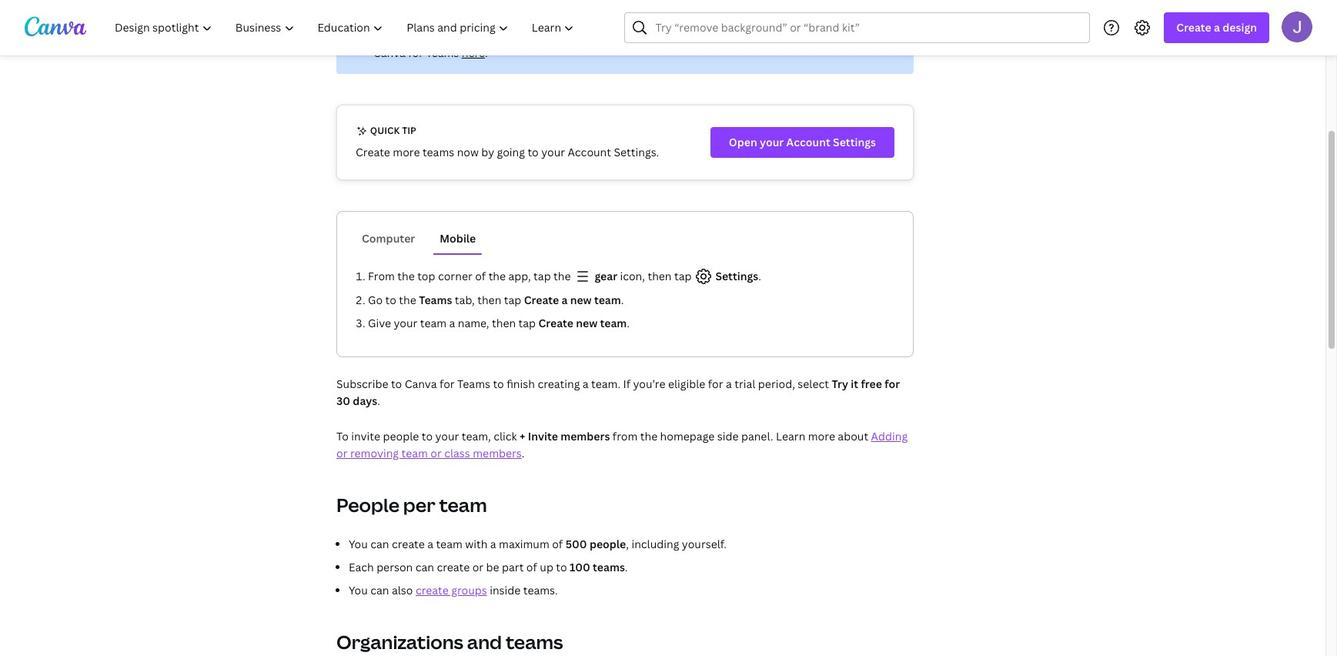 Task type: vqa. For each thing, say whether or not it's contained in the screenshot.
the right system
no



Task type: describe. For each thing, give the bounding box(es) containing it.
yourself.
[[682, 537, 727, 551]]

top level navigation element
[[105, 12, 588, 43]]

organizations
[[337, 629, 464, 655]]

people
[[337, 492, 400, 517]]

1 vertical spatial people
[[590, 537, 626, 551]]

per
[[403, 492, 436, 517]]

you can also create groups inside teams.
[[349, 583, 558, 598]]

inside
[[490, 583, 521, 598]]

here link
[[462, 45, 485, 60]]

in
[[462, 12, 471, 26]]

it
[[851, 377, 859, 391]]

be
[[486, 560, 499, 574]]

2 vertical spatial more
[[808, 429, 835, 444]]

invite
[[528, 429, 558, 444]]

modify
[[674, 28, 710, 43]]

features,
[[498, 28, 544, 43]]

settings .
[[716, 269, 762, 283]]

or left "removing"
[[337, 446, 348, 460]]

1 vertical spatial new
[[576, 316, 598, 330]]

with
[[465, 537, 488, 551]]

people per team
[[337, 492, 487, 517]]

open your account settings link
[[711, 127, 895, 158]]

to left team,
[[422, 429, 433, 444]]

your inside 'link'
[[760, 135, 784, 149]]

open your account settings
[[729, 135, 876, 149]]

trial inside the 'to create a team in canva, begin a free trial or upgrade to canva for teams. upgrading unlocks collaboration, premium features, and the ability to add or modify team members. learn more about canva for teams'
[[575, 12, 596, 26]]

100
[[570, 560, 590, 574]]

can for create
[[371, 537, 389, 551]]

go to the teams tab, then tap create a new team .
[[368, 293, 624, 307]]

subscribe to canva for teams to finish creating a team. if you're eligible for a trial period, select
[[337, 377, 832, 391]]

settings inside 'link'
[[833, 135, 876, 149]]

mobile button
[[434, 224, 482, 253]]

tap right icon,
[[675, 269, 692, 283]]

adding or removing team or class members
[[337, 429, 908, 460]]

app,
[[509, 269, 531, 283]]

to down upgrade on the top of page
[[624, 28, 635, 43]]

removing
[[350, 446, 399, 460]]

adding or removing team or class members link
[[337, 429, 908, 460]]

your right give
[[394, 316, 418, 330]]

a down per
[[428, 537, 434, 551]]

name,
[[458, 316, 489, 330]]

premium
[[448, 28, 495, 43]]

side
[[717, 429, 739, 444]]

try
[[832, 377, 849, 391]]

create up the person
[[392, 537, 425, 551]]

,
[[626, 537, 629, 551]]

give
[[368, 316, 391, 330]]

you can create a team with a maximum of 500 people , including yourself.
[[349, 537, 727, 551]]

you for you can create a team with a maximum of
[[349, 537, 368, 551]]

tap down the go to the teams tab, then tap create a new team .
[[519, 316, 536, 330]]

tip
[[402, 124, 416, 137]]

team inside adding or removing team or class members
[[402, 446, 428, 460]]

a up collaboration,
[[424, 12, 430, 26]]

the right go
[[399, 293, 416, 307]]

adding
[[871, 429, 908, 444]]

part
[[502, 560, 524, 574]]

the left "app,"
[[489, 269, 506, 283]]

teams for organizations and teams
[[506, 629, 563, 655]]

30
[[337, 393, 350, 408]]

finish
[[507, 377, 535, 391]]

0 vertical spatial new
[[570, 293, 592, 307]]

a up give your team a name, then tap create new team .
[[562, 293, 568, 307]]

create groups link
[[416, 583, 487, 598]]

Try "remove background" or "brand kit" search field
[[656, 13, 1081, 42]]

create right also
[[416, 583, 449, 598]]

then for new
[[492, 316, 516, 330]]

you for you can also
[[349, 583, 368, 598]]

collaboration,
[[373, 28, 446, 43]]

click
[[494, 429, 517, 444]]

top
[[418, 269, 435, 283]]

your right going
[[541, 145, 565, 159]]

open
[[729, 135, 757, 149]]

+
[[520, 429, 525, 444]]

for inside try it free for 30 days
[[885, 377, 900, 391]]

0 horizontal spatial of
[[475, 269, 486, 283]]

learn inside the 'to create a team in canva, begin a free trial or upgrade to canva for teams. upgrading unlocks collaboration, premium features, and the ability to add or modify team members. learn more about canva for teams'
[[796, 28, 826, 43]]

create a design button
[[1165, 12, 1270, 43]]

panel.
[[741, 429, 774, 444]]

teams for create more teams now by going to your account settings.
[[423, 145, 454, 159]]

about inside the 'to create a team in canva, begin a free trial or upgrade to canva for teams. upgrading unlocks collaboration, premium features, and the ability to add or modify team members. learn more about canva for teams'
[[858, 28, 889, 43]]

to invite people to your team, click + invite members from the homepage side panel. learn more about
[[337, 429, 871, 444]]

each person can create or be part of up to 100 teams .
[[349, 560, 628, 574]]

to create a team in canva, begin a free trial or upgrade to canva for teams. upgrading unlocks collaboration, premium features, and the ability to add or modify team members. learn more about canva for teams
[[373, 12, 889, 60]]

1 vertical spatial settings
[[716, 269, 759, 283]]

upgrading
[[763, 12, 817, 26]]

here .
[[462, 45, 488, 60]]

tab,
[[455, 293, 475, 307]]

up
[[540, 560, 554, 574]]

jacob simon image
[[1282, 11, 1313, 42]]

for down collaboration,
[[408, 45, 424, 60]]

creating
[[538, 377, 580, 391]]

a right begin
[[543, 12, 549, 26]]

500
[[566, 537, 587, 551]]

0 vertical spatial then
[[648, 269, 672, 283]]

to for to invite people to your team, click + invite members from the homepage side panel. learn more about
[[337, 429, 349, 444]]

create up creating
[[539, 316, 574, 330]]

now
[[457, 145, 479, 159]]

create inside the 'to create a team in canva, begin a free trial or upgrade to canva for teams. upgrading unlocks collaboration, premium features, and the ability to add or modify team members. learn more about canva for teams'
[[388, 12, 421, 26]]

give your team a name, then tap create new team .
[[368, 316, 630, 330]]

period,
[[758, 377, 795, 391]]

tap down "app,"
[[504, 293, 522, 307]]

design
[[1223, 20, 1257, 35]]

also
[[392, 583, 413, 598]]

for up class
[[440, 377, 455, 391]]

a right eligible
[[726, 377, 732, 391]]

more inside the 'to create a team in canva, begin a free trial or upgrade to canva for teams. upgrading unlocks collaboration, premium features, and the ability to add or modify team members. learn more about canva for teams'
[[828, 28, 856, 43]]

add
[[637, 28, 657, 43]]

including
[[632, 537, 679, 551]]

a inside dropdown button
[[1214, 20, 1220, 35]]

here
[[462, 45, 485, 60]]

0 horizontal spatial people
[[383, 429, 419, 444]]

create down quick
[[356, 145, 390, 159]]

team.
[[591, 377, 621, 391]]

or up the ability
[[599, 12, 610, 26]]

0 horizontal spatial and
[[467, 629, 502, 655]]

1 vertical spatial teams
[[593, 560, 625, 574]]

if
[[623, 377, 631, 391]]



Task type: locate. For each thing, give the bounding box(es) containing it.
0 horizontal spatial account
[[568, 145, 611, 159]]

go
[[368, 293, 383, 307]]

account right open
[[787, 135, 831, 149]]

1 horizontal spatial trial
[[735, 377, 756, 391]]

groups
[[451, 583, 487, 598]]

teams left here link at the left of page
[[426, 45, 459, 60]]

0 vertical spatial of
[[475, 269, 486, 283]]

to right go
[[385, 293, 396, 307]]

a left the design in the top right of the page
[[1214, 20, 1220, 35]]

to
[[658, 12, 669, 26], [624, 28, 635, 43], [528, 145, 539, 159], [385, 293, 396, 307], [391, 377, 402, 391], [493, 377, 504, 391], [422, 429, 433, 444], [556, 560, 567, 574]]

of left up
[[527, 560, 537, 574]]

0 vertical spatial members
[[561, 429, 610, 444]]

teams
[[426, 45, 459, 60], [419, 293, 452, 307], [457, 377, 490, 391]]

more down 'select'
[[808, 429, 835, 444]]

you up each
[[349, 537, 368, 551]]

1 horizontal spatial account
[[787, 135, 831, 149]]

for right the it
[[885, 377, 900, 391]]

the left the ability
[[569, 28, 586, 43]]

0 vertical spatial free
[[552, 12, 573, 26]]

to right subscribe at the left of page
[[391, 377, 402, 391]]

account
[[787, 135, 831, 149], [568, 145, 611, 159]]

create a design
[[1177, 20, 1257, 35]]

people right 500
[[590, 537, 626, 551]]

from the top corner of the app, tap the
[[368, 269, 574, 283]]

team,
[[462, 429, 491, 444]]

gear icon, then tap
[[595, 269, 695, 283]]

eligible
[[668, 377, 706, 391]]

each
[[349, 560, 374, 574]]

0 vertical spatial and
[[546, 28, 566, 43]]

then right tab,
[[478, 293, 502, 307]]

1 horizontal spatial and
[[546, 28, 566, 43]]

for up the modify
[[707, 12, 722, 26]]

the right from
[[640, 429, 658, 444]]

teams down teams.
[[506, 629, 563, 655]]

members
[[561, 429, 610, 444], [473, 446, 522, 460]]

tap
[[534, 269, 551, 283], [675, 269, 692, 283], [504, 293, 522, 307], [519, 316, 536, 330]]

1 you from the top
[[349, 537, 368, 551]]

can right the person
[[416, 560, 434, 574]]

and
[[546, 28, 566, 43], [467, 629, 502, 655]]

the left top
[[398, 269, 415, 283]]

0 vertical spatial to
[[373, 12, 386, 26]]

select
[[798, 377, 829, 391]]

trial left period, at the bottom of page
[[735, 377, 756, 391]]

quick
[[370, 124, 400, 137]]

and inside the 'to create a team in canva, begin a free trial or upgrade to canva for teams. upgrading unlocks collaboration, premium features, and the ability to add or modify team members. learn more about canva for teams'
[[546, 28, 566, 43]]

to right upgrade on the top of page
[[658, 12, 669, 26]]

organizations and teams
[[337, 629, 563, 655]]

you down each
[[349, 583, 368, 598]]

upgrade
[[613, 12, 656, 26]]

1 horizontal spatial to
[[373, 12, 386, 26]]

begin
[[512, 12, 540, 26]]

1 vertical spatial about
[[838, 429, 869, 444]]

for right eligible
[[708, 377, 723, 391]]

0 vertical spatial settings
[[833, 135, 876, 149]]

class
[[444, 446, 470, 460]]

or
[[599, 12, 610, 26], [660, 28, 671, 43], [337, 446, 348, 460], [431, 446, 442, 460], [473, 560, 484, 574]]

can
[[371, 537, 389, 551], [416, 560, 434, 574], [371, 583, 389, 598]]

canva
[[672, 12, 704, 26], [373, 45, 406, 60], [405, 377, 437, 391]]

learn right panel.
[[776, 429, 806, 444]]

2 vertical spatial can
[[371, 583, 389, 598]]

account left 'settings.'
[[568, 145, 611, 159]]

of right "corner"
[[475, 269, 486, 283]]

teams inside the 'to create a team in canva, begin a free trial or upgrade to canva for teams. upgrading unlocks collaboration, premium features, and the ability to add or modify team members. learn more about canva for teams'
[[426, 45, 459, 60]]

people up "removing"
[[383, 429, 419, 444]]

the inside the 'to create a team in canva, begin a free trial or upgrade to canva for teams. upgrading unlocks collaboration, premium features, and the ability to add or modify team members. learn more about canva for teams'
[[569, 28, 586, 43]]

a left team.
[[583, 377, 589, 391]]

then down the go to the teams tab, then tap create a new team .
[[492, 316, 516, 330]]

0 vertical spatial learn
[[796, 28, 826, 43]]

you're
[[633, 377, 666, 391]]

1 vertical spatial you
[[349, 583, 368, 598]]

1 horizontal spatial settings
[[833, 135, 876, 149]]

create left the design in the top right of the page
[[1177, 20, 1212, 35]]

1 horizontal spatial members
[[561, 429, 610, 444]]

about
[[858, 28, 889, 43], [838, 429, 869, 444]]

a left name,
[[449, 316, 455, 330]]

person
[[377, 560, 413, 574]]

free right begin
[[552, 12, 573, 26]]

a
[[424, 12, 430, 26], [543, 12, 549, 26], [1214, 20, 1220, 35], [562, 293, 568, 307], [449, 316, 455, 330], [583, 377, 589, 391], [726, 377, 732, 391], [428, 537, 434, 551], [490, 537, 496, 551]]

the right "app,"
[[554, 269, 571, 283]]

more down "tip"
[[393, 145, 420, 159]]

1 vertical spatial and
[[467, 629, 502, 655]]

and right features,
[[546, 28, 566, 43]]

teams.
[[523, 583, 558, 598]]

create
[[1177, 20, 1212, 35], [356, 145, 390, 159], [524, 293, 559, 307], [539, 316, 574, 330]]

mobile
[[440, 231, 476, 246]]

1 vertical spatial canva
[[373, 45, 406, 60]]

can for also
[[371, 583, 389, 598]]

create inside dropdown button
[[1177, 20, 1212, 35]]

free right the it
[[861, 377, 882, 391]]

of
[[475, 269, 486, 283], [552, 537, 563, 551], [527, 560, 537, 574]]

2 vertical spatial canva
[[405, 377, 437, 391]]

2 vertical spatial teams
[[457, 377, 490, 391]]

can up the person
[[371, 537, 389, 551]]

going
[[497, 145, 525, 159]]

0 vertical spatial teams
[[423, 145, 454, 159]]

2 vertical spatial teams
[[506, 629, 563, 655]]

2 you from the top
[[349, 583, 368, 598]]

from
[[368, 269, 395, 283]]

tap right "app,"
[[534, 269, 551, 283]]

to left finish
[[493, 377, 504, 391]]

invite
[[351, 429, 380, 444]]

account inside 'link'
[[787, 135, 831, 149]]

0 horizontal spatial members
[[473, 446, 522, 460]]

0 horizontal spatial free
[[552, 12, 573, 26]]

from
[[613, 429, 638, 444]]

about down the unlocks
[[858, 28, 889, 43]]

members.
[[742, 28, 794, 43]]

create more teams now by going to your account settings.
[[356, 145, 659, 159]]

members inside adding or removing team or class members
[[473, 446, 522, 460]]

can left also
[[371, 583, 389, 598]]

teams right 100
[[593, 560, 625, 574]]

maximum
[[499, 537, 550, 551]]

1 vertical spatial teams
[[419, 293, 452, 307]]

then
[[648, 269, 672, 283], [478, 293, 502, 307], [492, 316, 516, 330]]

create up collaboration,
[[388, 12, 421, 26]]

2 horizontal spatial of
[[552, 537, 563, 551]]

canva up the modify
[[672, 12, 704, 26]]

free inside the 'to create a team in canva, begin a free trial or upgrade to canva for teams. upgrading unlocks collaboration, premium features, and the ability to add or modify team members. learn more about canva for teams'
[[552, 12, 573, 26]]

2 vertical spatial then
[[492, 316, 516, 330]]

0 vertical spatial you
[[349, 537, 368, 551]]

1 horizontal spatial of
[[527, 560, 537, 574]]

1 vertical spatial more
[[393, 145, 420, 159]]

0 vertical spatial canva
[[672, 12, 704, 26]]

1 vertical spatial free
[[861, 377, 882, 391]]

to up collaboration,
[[373, 12, 386, 26]]

icon,
[[620, 269, 645, 283]]

1 horizontal spatial free
[[861, 377, 882, 391]]

days
[[353, 393, 377, 408]]

0 horizontal spatial teams
[[423, 145, 454, 159]]

computer button
[[356, 224, 421, 253]]

1 vertical spatial to
[[337, 429, 349, 444]]

unlocks
[[819, 12, 859, 26]]

team
[[433, 12, 459, 26], [713, 28, 739, 43], [594, 293, 621, 307], [420, 316, 447, 330], [600, 316, 627, 330], [402, 446, 428, 460], [439, 492, 487, 517], [436, 537, 463, 551]]

0 vertical spatial people
[[383, 429, 419, 444]]

to right going
[[528, 145, 539, 159]]

by
[[482, 145, 494, 159]]

subscribe
[[337, 377, 388, 391]]

or left be
[[473, 560, 484, 574]]

1 vertical spatial then
[[478, 293, 502, 307]]

of left 500
[[552, 537, 563, 551]]

1 vertical spatial learn
[[776, 429, 806, 444]]

0 vertical spatial more
[[828, 28, 856, 43]]

a right with
[[490, 537, 496, 551]]

0 vertical spatial about
[[858, 28, 889, 43]]

homepage
[[660, 429, 715, 444]]

people
[[383, 429, 419, 444], [590, 537, 626, 551]]

0 vertical spatial teams
[[426, 45, 459, 60]]

trial up the ability
[[575, 12, 596, 26]]

for
[[707, 12, 722, 26], [408, 45, 424, 60], [440, 377, 455, 391], [708, 377, 723, 391], [885, 377, 900, 391]]

learn down "upgrading"
[[796, 28, 826, 43]]

corner
[[438, 269, 473, 283]]

teams left now
[[423, 145, 454, 159]]

to left invite
[[337, 429, 349, 444]]

0 horizontal spatial settings
[[716, 269, 759, 283]]

ability
[[589, 28, 621, 43]]

free inside try it free for 30 days
[[861, 377, 882, 391]]

1 horizontal spatial teams
[[506, 629, 563, 655]]

new
[[570, 293, 592, 307], [576, 316, 598, 330]]

gear
[[595, 269, 618, 283]]

1 vertical spatial trial
[[735, 377, 756, 391]]

your up class
[[435, 429, 459, 444]]

canva right subscribe at the left of page
[[405, 377, 437, 391]]

teams down top
[[419, 293, 452, 307]]

or right add
[[660, 28, 671, 43]]

canva down collaboration,
[[373, 45, 406, 60]]

1 vertical spatial can
[[416, 560, 434, 574]]

then for a
[[478, 293, 502, 307]]

members left from
[[561, 429, 610, 444]]

0 vertical spatial can
[[371, 537, 389, 551]]

to right up
[[556, 560, 567, 574]]

to for to create a team in canva, begin a free trial or upgrade to canva for teams. upgrading unlocks collaboration, premium features, and the ability to add or modify team members. learn more about canva for teams
[[373, 12, 386, 26]]

more
[[828, 28, 856, 43], [393, 145, 420, 159], [808, 429, 835, 444]]

learn
[[796, 28, 826, 43], [776, 429, 806, 444]]

create down "app,"
[[524, 293, 559, 307]]

2 horizontal spatial teams
[[593, 560, 625, 574]]

about left adding
[[838, 429, 869, 444]]

1 horizontal spatial people
[[590, 537, 626, 551]]

teams.
[[725, 12, 760, 26]]

0 horizontal spatial trial
[[575, 12, 596, 26]]

members down click
[[473, 446, 522, 460]]

canva,
[[474, 12, 509, 26]]

quick tip
[[368, 124, 416, 137]]

and down groups
[[467, 629, 502, 655]]

0 horizontal spatial to
[[337, 429, 349, 444]]

teams left finish
[[457, 377, 490, 391]]

or left class
[[431, 446, 442, 460]]

then right icon,
[[648, 269, 672, 283]]

try it free for 30 days
[[337, 377, 900, 408]]

computer
[[362, 231, 415, 246]]

your right open
[[760, 135, 784, 149]]

create up you can also create groups inside teams.
[[437, 560, 470, 574]]

more down the unlocks
[[828, 28, 856, 43]]

to inside the 'to create a team in canva, begin a free trial or upgrade to canva for teams. upgrading unlocks collaboration, premium features, and the ability to add or modify team members. learn more about canva for teams'
[[373, 12, 386, 26]]

0 vertical spatial trial
[[575, 12, 596, 26]]

1 vertical spatial members
[[473, 446, 522, 460]]

1 vertical spatial of
[[552, 537, 563, 551]]

2 vertical spatial of
[[527, 560, 537, 574]]



